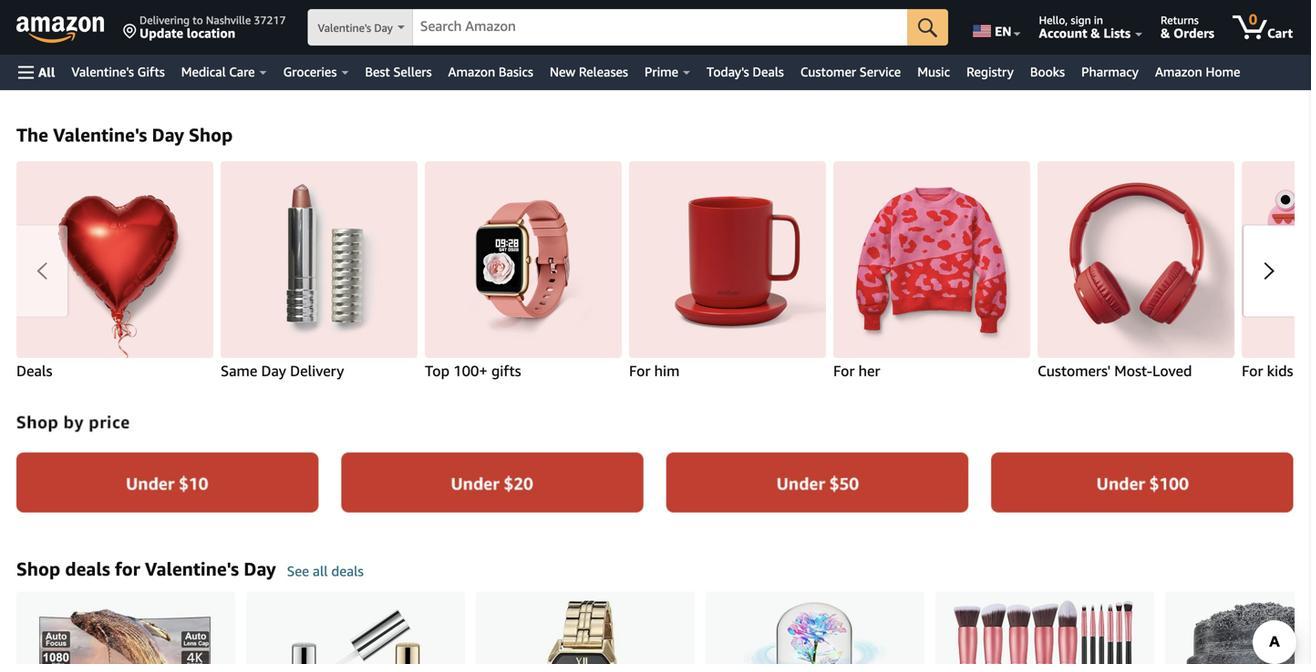 Task type: describe. For each thing, give the bounding box(es) containing it.
location
[[187, 26, 235, 41]]

top 100+ gifts
[[425, 362, 521, 380]]

for him image
[[629, 161, 826, 358]]

care
[[229, 64, 255, 79]]

music
[[918, 64, 950, 79]]

under $100 image
[[979, 445, 1293, 514]]

amazon image
[[16, 16, 105, 44]]

best sellers link
[[357, 59, 440, 85]]

for for for her
[[833, 362, 855, 380]]

registry
[[967, 64, 1014, 79]]

customer service link
[[792, 59, 909, 85]]

all
[[38, 65, 55, 80]]

1 horizontal spatial deals
[[331, 563, 364, 580]]

pharmacy link
[[1073, 59, 1147, 85]]

best
[[365, 64, 390, 79]]

under $20 image
[[337, 445, 651, 514]]

delivering
[[140, 14, 190, 26]]

account & lists
[[1039, 26, 1131, 41]]

previous rounded image
[[36, 262, 47, 280]]

valentine's left gifts
[[72, 64, 134, 79]]

next rounded image
[[1264, 262, 1275, 280]]

deals inside navigation navigation
[[753, 64, 784, 79]]

update
[[140, 26, 183, 41]]

new releases link
[[542, 59, 636, 85]]

amazon basics
[[448, 64, 533, 79]]

same
[[221, 362, 257, 380]]

none submit inside valentine's day search box
[[907, 9, 948, 46]]

2 list from the top
[[16, 592, 1311, 665]]

the valentine's day shop
[[16, 124, 233, 146]]

day inside search box
[[374, 21, 393, 34]]

all button
[[10, 55, 63, 90]]

loved
[[1153, 362, 1192, 380]]

for for for him
[[629, 362, 651, 380]]

day right same
[[261, 362, 286, 380]]

for her link
[[833, 161, 1030, 381]]

under $10 image
[[16, 445, 331, 514]]

gifts
[[137, 64, 165, 79]]

hello, sign in
[[1039, 14, 1103, 26]]

for kids
[[1242, 362, 1293, 380]]

prime
[[645, 64, 678, 79]]

medical
[[181, 64, 226, 79]]

new
[[550, 64, 576, 79]]

today's deals link
[[699, 59, 792, 85]]

100+
[[453, 362, 488, 380]]

sign
[[1071, 14, 1091, 26]]

registry link
[[958, 59, 1022, 85]]

see all deals link
[[287, 563, 364, 592]]

Search Amazon text field
[[413, 10, 907, 45]]

37217
[[254, 14, 286, 26]]

1 vertical spatial deals
[[16, 362, 52, 380]]

deals image
[[16, 161, 213, 358]]

new releases
[[550, 64, 628, 79]]

groceries
[[283, 64, 337, 79]]

best sellers
[[365, 64, 432, 79]]

prime link
[[636, 59, 699, 85]]

amazon for amazon home
[[1155, 64, 1202, 79]]

for for for kids
[[1242, 362, 1263, 380]]

1 vertical spatial shop
[[16, 558, 60, 580]]

en link
[[962, 5, 1029, 50]]

her
[[859, 362, 880, 380]]

returns
[[1161, 14, 1199, 26]]

today's
[[707, 64, 749, 79]]

him
[[654, 362, 680, 380]]

valentine's day
[[318, 21, 393, 34]]

nashville
[[206, 14, 251, 26]]

& for account
[[1091, 26, 1100, 41]]

& for returns
[[1161, 26, 1170, 41]]

for her
[[833, 362, 880, 380]]

cart
[[1267, 26, 1293, 41]]

in
[[1094, 14, 1103, 26]]

to
[[193, 14, 203, 26]]

see all deals
[[287, 563, 364, 580]]

customers' most-loved image
[[1038, 161, 1235, 358]]

same day delivery
[[221, 362, 344, 380]]

kids
[[1267, 362, 1293, 380]]

orders
[[1174, 26, 1215, 41]]

day down gifts
[[152, 124, 184, 146]]

service
[[860, 64, 901, 79]]

delivering to nashville 37217 update location
[[140, 14, 286, 41]]



Task type: vqa. For each thing, say whether or not it's contained in the screenshot.
"See" on the left bottom of the page
yes



Task type: locate. For each thing, give the bounding box(es) containing it.
for kids link
[[1242, 161, 1311, 381]]

en
[[995, 24, 1012, 39]]

day up best
[[374, 21, 393, 34]]

groceries link
[[275, 59, 357, 85]]

list containing deals
[[16, 161, 1311, 381]]

1 for from the left
[[629, 362, 651, 380]]

1 horizontal spatial deals
[[753, 64, 784, 79]]

for
[[115, 558, 140, 580]]

navigation navigation
[[0, 0, 1311, 90]]

gifts
[[491, 362, 521, 380]]

books link
[[1022, 59, 1073, 85]]

for left kids
[[1242, 362, 1263, 380]]

customers' most-loved
[[1038, 362, 1192, 380]]

returns & orders
[[1161, 14, 1215, 41]]

for left him
[[629, 362, 651, 380]]

deals link
[[16, 161, 213, 381]]

1 vertical spatial list
[[16, 592, 1311, 665]]

shop by price image
[[16, 399, 1295, 438]]

lists
[[1104, 26, 1131, 41]]

day left see at the bottom left
[[244, 558, 276, 580]]

0 vertical spatial list
[[16, 161, 1311, 381]]

0 vertical spatial deals
[[753, 64, 784, 79]]

1 list from the top
[[16, 161, 1311, 381]]

valentine's right for
[[145, 558, 239, 580]]

0 horizontal spatial &
[[1091, 26, 1100, 41]]

1 amazon from the left
[[448, 64, 495, 79]]

1 & from the left
[[1091, 26, 1100, 41]]

same day delivery image
[[221, 161, 418, 358]]

Valentine's Day search field
[[308, 9, 948, 47]]

shop deals for valentine's day
[[16, 558, 276, 580]]

valentine's up groceries link
[[318, 21, 371, 34]]

2 amazon from the left
[[1155, 64, 1202, 79]]

valentine's
[[318, 21, 371, 34], [72, 64, 134, 79], [53, 124, 147, 146], [145, 558, 239, 580]]

sellers
[[393, 64, 432, 79]]

2 horizontal spatial for
[[1242, 362, 1263, 380]]

delivery
[[290, 362, 344, 380]]

same day delivery link
[[221, 161, 418, 381]]

valentine's down valentine's gifts link on the top left of the page
[[53, 124, 147, 146]]

0 horizontal spatial amazon
[[448, 64, 495, 79]]

for him
[[629, 362, 680, 380]]

most-
[[1115, 362, 1153, 380]]

deals
[[65, 558, 110, 580], [331, 563, 364, 580]]

1 horizontal spatial &
[[1161, 26, 1170, 41]]

day
[[374, 21, 393, 34], [152, 124, 184, 146], [261, 362, 286, 380], [244, 558, 276, 580]]

all
[[313, 563, 328, 580]]

amazon left "basics"
[[448, 64, 495, 79]]

for left her
[[833, 362, 855, 380]]

0 horizontal spatial shop
[[16, 558, 60, 580]]

0 horizontal spatial for
[[629, 362, 651, 380]]

amazon down orders
[[1155, 64, 1202, 79]]

top 100+ gifts link
[[425, 161, 622, 381]]

& left lists
[[1091, 26, 1100, 41]]

0
[[1249, 10, 1258, 28]]

see
[[287, 563, 309, 580]]

amazon home
[[1155, 64, 1241, 79]]

for him link
[[629, 161, 826, 381]]

2 for from the left
[[833, 362, 855, 380]]

hello,
[[1039, 14, 1068, 26]]

valentine's gifts link
[[63, 59, 173, 85]]

valentine's gifts
[[72, 64, 165, 79]]

for
[[629, 362, 651, 380], [833, 362, 855, 380], [1242, 362, 1263, 380]]

0 horizontal spatial deals
[[65, 558, 110, 580]]

top
[[425, 362, 450, 380]]

basics
[[499, 64, 533, 79]]

shop left for
[[16, 558, 60, 580]]

amazon
[[448, 64, 495, 79], [1155, 64, 1202, 79]]

shop
[[189, 124, 233, 146], [16, 558, 60, 580]]

top 100+ gifts image
[[425, 161, 622, 358]]

customer
[[800, 64, 856, 79]]

amazon home link
[[1147, 59, 1249, 85]]

pharmacy
[[1082, 64, 1139, 79]]

0 vertical spatial shop
[[189, 124, 233, 146]]

1 horizontal spatial amazon
[[1155, 64, 1202, 79]]

amazon for amazon basics
[[448, 64, 495, 79]]

medical care
[[181, 64, 255, 79]]

1 horizontal spatial for
[[833, 362, 855, 380]]

1 horizontal spatial shop
[[189, 124, 233, 146]]

list
[[16, 161, 1311, 381], [16, 592, 1311, 665]]

under $50 image
[[658, 445, 972, 514]]

home
[[1206, 64, 1241, 79]]

None submit
[[907, 9, 948, 46]]

3 for from the left
[[1242, 362, 1263, 380]]

0 horizontal spatial deals
[[16, 362, 52, 380]]

customers' most-loved link
[[1038, 161, 1235, 381]]

& inside 'returns & orders'
[[1161, 26, 1170, 41]]

2 & from the left
[[1161, 26, 1170, 41]]

deals right all
[[331, 563, 364, 580]]

the
[[16, 124, 48, 146]]

music link
[[909, 59, 958, 85]]

amazon basics link
[[440, 59, 542, 85]]

shop down medical care
[[189, 124, 233, 146]]

today's deals
[[707, 64, 784, 79]]

valentine's inside search box
[[318, 21, 371, 34]]

books
[[1030, 64, 1065, 79]]

customer service
[[800, 64, 901, 79]]

deals
[[753, 64, 784, 79], [16, 362, 52, 380]]

releases
[[579, 64, 628, 79]]

account
[[1039, 26, 1087, 41]]

deals left for
[[65, 558, 110, 580]]

&
[[1091, 26, 1100, 41], [1161, 26, 1170, 41]]

customers'
[[1038, 362, 1111, 380]]

for her image
[[833, 161, 1030, 358]]

& left orders
[[1161, 26, 1170, 41]]

medical care link
[[173, 59, 275, 85]]



